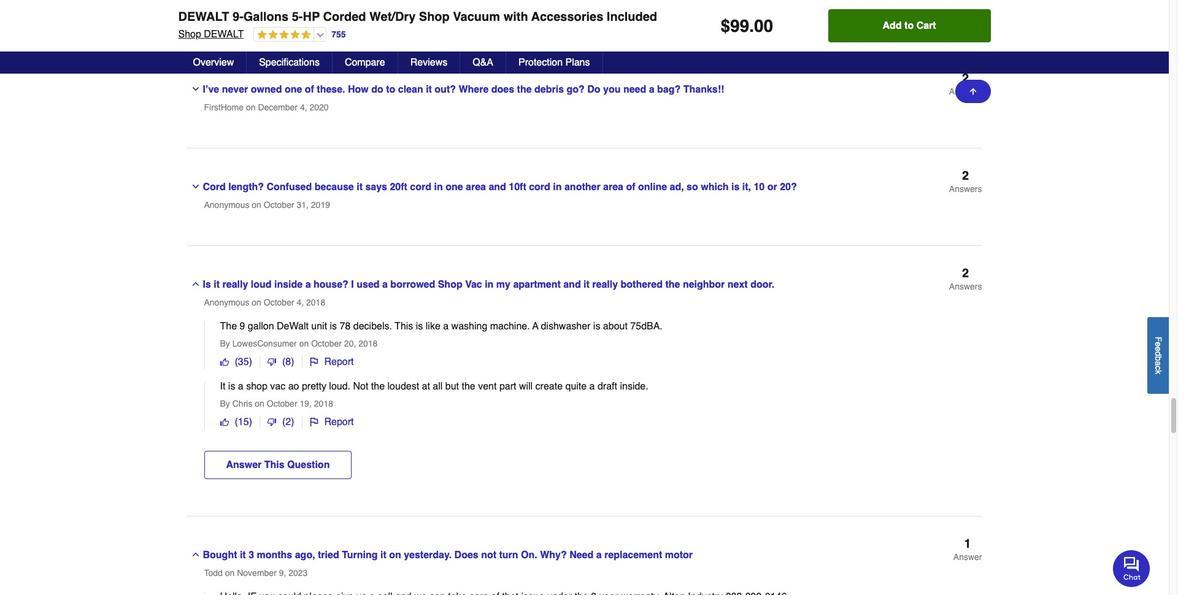 Task type: vqa. For each thing, say whether or not it's contained in the screenshot.
1st really from the right
yes



Task type: describe. For each thing, give the bounding box(es) containing it.
part
[[500, 381, 517, 392]]

compare button
[[333, 52, 398, 74]]

is it really loud inside a house?  i used a borrowed shop vac in my apartment and it really bothered the neighbor next door. button
[[187, 268, 823, 293]]

thumb down image for ( 2 )
[[268, 418, 276, 427]]

gallon
[[248, 321, 274, 332]]

it,
[[743, 182, 751, 193]]

b
[[1154, 356, 1164, 361]]

on down loud on the top of page
[[252, 298, 261, 308]]

in inside anonymous's question on october 4, 2018 element
[[485, 279, 494, 291]]

report for 78
[[324, 357, 354, 368]]

i've
[[203, 84, 219, 95]]

used
[[357, 279, 380, 291]]

it inside cord length? confused because it says 20ft cord in one area and 10ft cord in another area of online ad, so which is it, 10 or 20? button
[[357, 182, 363, 193]]

specifications button
[[247, 52, 333, 74]]

) for ( 15 )
[[249, 417, 252, 428]]

thumb up image
[[220, 418, 229, 427]]

do
[[372, 84, 384, 95]]

$ 99 . 00
[[721, 16, 774, 36]]

next
[[728, 279, 748, 291]]

0 vertical spatial 2018
[[306, 298, 325, 308]]

loud.
[[329, 381, 351, 392]]

1 2 answers from the top
[[950, 71, 983, 97]]

( for 2
[[282, 417, 286, 428]]

need
[[570, 550, 594, 561]]

15
[[238, 417, 249, 428]]

( for 35
[[235, 357, 238, 368]]

2018 for loud.
[[314, 399, 333, 409]]

loudest
[[388, 381, 419, 392]]

$
[[721, 16, 731, 36]]

2020
[[310, 103, 329, 113]]

cord length? confused because it says 20ft cord in one area and 10ft cord in another area of online ad, so which is it, 10 or 20? button
[[187, 170, 823, 195]]

2 e from the top
[[1154, 347, 1164, 351]]

3
[[249, 550, 254, 561]]

ad,
[[670, 182, 684, 193]]

bought it 3 months ago, tried turning it on yesterday. does not turn on. why? need a replacement motor button
[[187, 539, 823, 564]]

answer inside todd's question on november 9, 2023 element
[[954, 553, 983, 563]]

2 answers for it,
[[950, 169, 983, 194]]

or
[[768, 182, 778, 193]]

do
[[588, 84, 601, 95]]

neighbor
[[683, 279, 725, 291]]

on down owned
[[246, 103, 256, 113]]

never
[[222, 84, 248, 95]]

answers for door.
[[950, 282, 983, 292]]

flag image for ( 2 )
[[310, 418, 318, 427]]

the right not
[[371, 381, 385, 392]]

about
[[603, 321, 628, 332]]

reviews button
[[398, 52, 461, 74]]

like
[[426, 321, 441, 332]]

turn
[[499, 550, 518, 561]]

( 15 )
[[235, 417, 252, 428]]

2 answers element for it,
[[950, 169, 983, 195]]

does
[[492, 84, 515, 95]]

included
[[607, 10, 658, 24]]

anonymous on october 31, 2019
[[204, 200, 330, 210]]

washing
[[452, 321, 488, 332]]

it inside i've never owned one of these. how do to clean it out? where does the debris go? do you need a bag?  thanks!! button
[[426, 84, 432, 95]]

1 answer element
[[954, 537, 983, 563]]

thumb down image for ( 8 )
[[268, 358, 276, 367]]

this inside answer this question button
[[264, 460, 285, 471]]

chevron down image for i've
[[191, 84, 200, 94]]

thanks!!
[[684, 84, 725, 95]]

2023
[[289, 569, 308, 578]]

shop dewalt
[[178, 29, 244, 40]]

2 horizontal spatial in
[[553, 182, 562, 193]]

add to cart button
[[829, 9, 991, 42]]

2 really from the left
[[593, 279, 618, 291]]

2 for i've never owned one of these. how do to clean it out? where does the debris go? do you need a bag?  thanks!!
[[963, 71, 969, 86]]

plans
[[566, 57, 590, 68]]

not
[[481, 550, 497, 561]]

1 answer
[[954, 537, 983, 563]]

apartment
[[513, 279, 561, 291]]

answer inside button
[[226, 460, 262, 471]]

another
[[565, 182, 601, 193]]

78
[[340, 321, 351, 332]]

chevron up image
[[191, 550, 200, 560]]

is left the like
[[416, 321, 423, 332]]

october down vac
[[267, 399, 297, 409]]

march
[[264, 5, 288, 15]]

anonymous's question on march 1, 2021 element
[[187, 0, 983, 51]]

on down length?
[[252, 200, 261, 210]]

19,
[[300, 399, 312, 409]]

firsthome on december 4, 2020
[[204, 103, 329, 113]]

is left 78
[[330, 321, 337, 332]]

october down inside
[[264, 298, 294, 308]]

protection plans button
[[506, 52, 603, 74]]

with
[[504, 10, 528, 24]]

add to cart
[[883, 20, 937, 31]]

lowesconsumer's answer on october 20, 2018 element
[[204, 321, 983, 370]]

the right but
[[462, 381, 476, 392]]

replacement
[[605, 550, 663, 561]]

does
[[455, 550, 479, 561]]

on right chris
[[255, 399, 265, 409]]

) for ( 35 )
[[249, 357, 252, 368]]

chris's answer on october 19, 2018 element
[[204, 381, 983, 430]]

bothered
[[621, 279, 663, 291]]

f e e d b a c k button
[[1148, 317, 1169, 394]]

unit
[[311, 321, 327, 332]]

20,
[[344, 339, 356, 349]]

( for 15
[[235, 417, 238, 428]]

755
[[332, 29, 346, 39]]

how
[[348, 84, 369, 95]]

borrowed
[[391, 279, 435, 291]]

chat invite button image
[[1114, 550, 1151, 588]]

0 vertical spatial shop
[[419, 10, 450, 24]]

anonymous's question on october 4, 2018 element
[[187, 267, 983, 517]]

cord
[[203, 182, 226, 193]]

2 cord from the left
[[529, 182, 551, 193]]

0 vertical spatial dewalt
[[178, 10, 229, 24]]

1,
[[290, 5, 297, 15]]

is left about
[[594, 321, 601, 332]]

december
[[258, 103, 298, 113]]

the 9 gallon dewalt unit is 78 decibels. this is like a washing machine. a dishwasher is about 75dba.
[[220, 321, 663, 332]]

9-
[[233, 10, 244, 24]]

october down unit
[[311, 339, 342, 349]]

go?
[[567, 84, 585, 95]]

why?
[[540, 550, 567, 561]]

k
[[1154, 370, 1164, 374]]

gallons
[[244, 10, 289, 24]]

the inside is it really loud inside a house?  i used a borrowed shop vac in my apartment and it really bothered the neighbor next door. button
[[666, 279, 680, 291]]

) for ( 8 )
[[291, 357, 294, 368]]

4.6 stars image
[[254, 29, 311, 41]]

9
[[240, 321, 245, 332]]

5-
[[292, 10, 303, 24]]

to inside i've never owned one of these. how do to clean it out? where does the debris go? do you need a bag?  thanks!! button
[[386, 84, 396, 95]]

a inside button
[[1154, 361, 1164, 366]]



Task type: locate. For each thing, give the bounding box(es) containing it.
need
[[624, 84, 647, 95]]

i've never owned one of these. how do to clean it out? where does the debris go? do you need a bag?  thanks!!
[[203, 84, 725, 95]]

chevron down image for cord
[[191, 182, 200, 192]]

report button for pretty
[[302, 416, 361, 429]]

the
[[220, 321, 237, 332]]

0 vertical spatial by
[[220, 339, 230, 349]]

these.
[[317, 84, 345, 95]]

flag image
[[310, 358, 318, 367], [310, 418, 318, 427]]

vac
[[270, 381, 286, 392]]

october down confused on the top left of page
[[264, 200, 294, 210]]

flag image for ( 8 )
[[310, 358, 318, 367]]

and inside cord length? confused because it says 20ft cord in one area and 10ft cord in another area of online ad, so which is it, 10 or 20? button
[[489, 182, 506, 193]]

) for ( 2 )
[[291, 417, 294, 428]]

shop up overview
[[178, 29, 201, 40]]

it up dishwasher
[[584, 279, 590, 291]]

dishwasher
[[541, 321, 591, 332]]

0 vertical spatial and
[[489, 182, 506, 193]]

2 report button from the top
[[302, 416, 361, 429]]

1 vertical spatial report button
[[302, 416, 361, 429]]

anonymous on october 4, 2018
[[204, 298, 325, 308]]

0 vertical spatial this
[[395, 321, 413, 332]]

1 vertical spatial 2 answers element
[[950, 169, 983, 195]]

vent
[[478, 381, 497, 392]]

a
[[533, 321, 539, 332]]

q&a
[[473, 57, 494, 68]]

bag?
[[658, 84, 681, 95]]

cord right 20ft
[[410, 182, 432, 193]]

this left question
[[264, 460, 285, 471]]

1 vertical spatial report
[[324, 417, 354, 428]]

2018 down decibels.
[[359, 339, 378, 349]]

flag image down the 19,
[[310, 418, 318, 427]]

on left march
[[252, 5, 261, 15]]

2018 right the 19,
[[314, 399, 333, 409]]

0 vertical spatial anonymous
[[204, 5, 250, 15]]

report button for 78
[[302, 356, 361, 369]]

1 horizontal spatial of
[[626, 182, 636, 193]]

thumb down image left the ( 8 ) on the left bottom
[[268, 358, 276, 367]]

shop right wet/dry
[[419, 10, 450, 24]]

anonymous up "the"
[[204, 298, 250, 308]]

0 vertical spatial to
[[905, 20, 914, 31]]

2 flag image from the top
[[310, 418, 318, 427]]

4, for inside
[[297, 298, 304, 308]]

2 answers element for door.
[[950, 267, 983, 292]]

2 answers from the top
[[950, 184, 983, 194]]

2 answers for door.
[[950, 267, 983, 292]]

loud
[[251, 279, 272, 291]]

) down by lowesconsumer on october 20, 2018
[[291, 357, 294, 368]]

2 answers element
[[950, 71, 983, 97], [950, 169, 983, 195], [950, 267, 983, 292]]

10
[[754, 182, 765, 193]]

area right another
[[604, 182, 624, 193]]

hp
[[303, 10, 320, 24]]

really left bothered
[[593, 279, 618, 291]]

thumb up image
[[220, 358, 229, 367]]

on down "dewalt"
[[299, 339, 309, 349]]

thumb down image left ( 2 )
[[268, 418, 276, 427]]

protection plans
[[519, 57, 590, 68]]

really left loud on the top of page
[[223, 279, 248, 291]]

1 horizontal spatial cord
[[529, 182, 551, 193]]

bought
[[203, 550, 237, 561]]

and left 10ft
[[489, 182, 506, 193]]

d
[[1154, 351, 1164, 356]]

by down it
[[220, 399, 230, 409]]

1 vertical spatial flag image
[[310, 418, 318, 427]]

by down "the"
[[220, 339, 230, 349]]

chevron down image inside cord length? confused because it says 20ft cord in one area and 10ft cord in another area of online ad, so which is it, 10 or 20? button
[[191, 182, 200, 192]]

is left it,
[[732, 182, 740, 193]]

2 2 answers from the top
[[950, 169, 983, 194]]

but
[[446, 381, 459, 392]]

8
[[286, 357, 291, 368]]

2 thumb down image from the top
[[268, 418, 276, 427]]

0 horizontal spatial cord
[[410, 182, 432, 193]]

0 vertical spatial of
[[305, 84, 314, 95]]

anonymous for length?
[[204, 200, 250, 210]]

ao
[[288, 381, 299, 392]]

e up b
[[1154, 347, 1164, 351]]

( 2 )
[[282, 417, 294, 428]]

2 vertical spatial anonymous
[[204, 298, 250, 308]]

report button inside chris's answer on october 19, 2018 element
[[302, 416, 361, 429]]

because
[[315, 182, 354, 193]]

chevron down image
[[191, 84, 200, 94], [191, 182, 200, 192]]

0 horizontal spatial of
[[305, 84, 314, 95]]

answer down 1
[[954, 553, 983, 563]]

4,
[[300, 103, 307, 113], [297, 298, 304, 308]]

1 vertical spatial to
[[386, 84, 396, 95]]

this inside the lowesconsumer's answer on october 20, 2018 element
[[395, 321, 413, 332]]

0 horizontal spatial to
[[386, 84, 396, 95]]

1 thumb down image from the top
[[268, 358, 276, 367]]

by inside chris's answer on october 19, 2018 element
[[220, 399, 230, 409]]

answers for it,
[[950, 184, 983, 194]]

answer this question
[[226, 460, 330, 471]]

to inside add to cart button
[[905, 20, 914, 31]]

shop inside button
[[438, 279, 463, 291]]

1 vertical spatial of
[[626, 182, 636, 193]]

0 vertical spatial one
[[285, 84, 302, 95]]

1 horizontal spatial in
[[485, 279, 494, 291]]

flag image down by lowesconsumer on october 20, 2018
[[310, 358, 318, 367]]

9,
[[279, 569, 286, 578]]

dewalt down "9-"
[[204, 29, 244, 40]]

1 vertical spatial shop
[[178, 29, 201, 40]]

1 vertical spatial 2 answers
[[950, 169, 983, 194]]

0 vertical spatial 2 answers
[[950, 71, 983, 97]]

yesterday.
[[404, 550, 452, 561]]

20ft
[[390, 182, 408, 193]]

by for the
[[220, 339, 230, 349]]

cord right 10ft
[[529, 182, 551, 193]]

2 vertical spatial shop
[[438, 279, 463, 291]]

1 by from the top
[[220, 339, 230, 349]]

motor
[[665, 550, 693, 561]]

cord length? confused because it says 20ft cord in one area and 10ft cord in another area of online ad, so which is it, 10 or 20?
[[203, 182, 797, 193]]

1 vertical spatial this
[[264, 460, 285, 471]]

anonymous for it
[[204, 298, 250, 308]]

2 vertical spatial 2 answers
[[950, 267, 983, 292]]

4, left 2020
[[300, 103, 307, 113]]

by chris on october 19, 2018
[[220, 399, 333, 409]]

in
[[434, 182, 443, 193], [553, 182, 562, 193], [485, 279, 494, 291]]

0 vertical spatial report button
[[302, 356, 361, 369]]

this left the like
[[395, 321, 413, 332]]

1 vertical spatial thumb down image
[[268, 418, 276, 427]]

1 vertical spatial answers
[[950, 184, 983, 194]]

dewalt up shop dewalt
[[178, 10, 229, 24]]

and inside is it really loud inside a house?  i used a borrowed shop vac in my apartment and it really bothered the neighbor next door. button
[[564, 279, 581, 291]]

e up d
[[1154, 342, 1164, 347]]

35
[[238, 357, 249, 368]]

report button down the 19,
[[302, 416, 361, 429]]

on inside "button"
[[389, 550, 401, 561]]

2 chevron down image from the top
[[191, 182, 200, 192]]

0 vertical spatial answer
[[226, 460, 262, 471]]

to right do
[[386, 84, 396, 95]]

0 vertical spatial chevron down image
[[191, 84, 200, 94]]

door.
[[751, 279, 775, 291]]

one right 20ft
[[446, 182, 463, 193]]

vacuum
[[453, 10, 500, 24]]

) down the by chris on october 19, 2018 at the left bottom of the page
[[291, 417, 294, 428]]

1 vertical spatial answer
[[954, 553, 983, 563]]

2 answers inside anonymous's question on october 4, 2018 element
[[950, 267, 983, 292]]

a inside "button"
[[597, 550, 602, 561]]

0 horizontal spatial in
[[434, 182, 443, 193]]

c
[[1154, 366, 1164, 370]]

owned
[[251, 84, 282, 95]]

which
[[701, 182, 729, 193]]

it left 3
[[240, 550, 246, 561]]

chevron down image inside i've never owned one of these. how do to clean it out? where does the debris go? do you need a bag?  thanks!! button
[[191, 84, 200, 94]]

0 vertical spatial 2 answers element
[[950, 71, 983, 97]]

wet/dry
[[370, 10, 416, 24]]

report button up loud.
[[302, 356, 361, 369]]

2 for cord length? confused because it says 20ft cord in one area and 10ft cord in another area of online ad, so which is it, 10 or 20?
[[963, 169, 969, 183]]

0 horizontal spatial and
[[489, 182, 506, 193]]

draft
[[598, 381, 618, 392]]

1 flag image from the top
[[310, 358, 318, 367]]

all
[[433, 381, 443, 392]]

2 vertical spatial 2 answers element
[[950, 267, 983, 292]]

thumb down image
[[268, 358, 276, 367], [268, 418, 276, 427]]

1 area from the left
[[466, 182, 486, 193]]

is
[[203, 279, 211, 291]]

1 answers from the top
[[950, 87, 983, 97]]

ago,
[[295, 550, 315, 561]]

2018 for decibels.
[[359, 339, 378, 349]]

3 answers from the top
[[950, 282, 983, 292]]

1 vertical spatial dewalt
[[204, 29, 244, 40]]

anonymous down cord
[[204, 200, 250, 210]]

1 vertical spatial by
[[220, 399, 230, 409]]

arrow up image
[[968, 87, 978, 96]]

decibels.
[[353, 321, 392, 332]]

report inside chris's answer on october 19, 2018 element
[[324, 417, 354, 428]]

i
[[351, 279, 354, 291]]

f
[[1154, 337, 1164, 342]]

report
[[324, 357, 354, 368], [324, 417, 354, 428]]

( down the by chris on october 19, 2018 at the left bottom of the page
[[282, 417, 286, 428]]

question
[[287, 460, 330, 471]]

report inside the lowesconsumer's answer on october 20, 2018 element
[[324, 357, 354, 368]]

1 vertical spatial one
[[446, 182, 463, 193]]

really
[[223, 279, 248, 291], [593, 279, 618, 291]]

q&a button
[[461, 52, 506, 74]]

turning
[[342, 550, 378, 561]]

1 report from the top
[[324, 357, 354, 368]]

dewalt
[[178, 10, 229, 24], [204, 29, 244, 40]]

4, down inside
[[297, 298, 304, 308]]

75dba.
[[631, 321, 663, 332]]

3 anonymous from the top
[[204, 298, 250, 308]]

at
[[422, 381, 430, 392]]

on
[[252, 5, 261, 15], [246, 103, 256, 113], [252, 200, 261, 210], [252, 298, 261, 308], [299, 339, 309, 349], [255, 399, 265, 409], [389, 550, 401, 561], [225, 569, 235, 578]]

1 horizontal spatial one
[[446, 182, 463, 193]]

2 2 answers element from the top
[[950, 169, 983, 195]]

1 2 answers element from the top
[[950, 71, 983, 97]]

( right thumb up icon
[[235, 417, 238, 428]]

1 vertical spatial anonymous
[[204, 200, 250, 210]]

2018 down house?
[[306, 298, 325, 308]]

report button inside the lowesconsumer's answer on october 20, 2018 element
[[302, 356, 361, 369]]

3 2 answers from the top
[[950, 267, 983, 292]]

2 for is it really loud inside a house?  i used a borrowed shop vac in my apartment and it really bothered the neighbor next door.
[[963, 267, 969, 281]]

) down chris
[[249, 417, 252, 428]]

0 vertical spatial 4,
[[300, 103, 307, 113]]

1 vertical spatial 2018
[[359, 339, 378, 349]]

0 vertical spatial answers
[[950, 87, 983, 97]]

1 vertical spatial and
[[564, 279, 581, 291]]

31,
[[297, 200, 309, 210]]

cart
[[917, 20, 937, 31]]

report button
[[302, 356, 361, 369], [302, 416, 361, 429]]

it left the out?
[[426, 84, 432, 95]]

2 by from the top
[[220, 399, 230, 409]]

one up december
[[285, 84, 302, 95]]

area left 10ft
[[466, 182, 486, 193]]

2 vertical spatial 2018
[[314, 399, 333, 409]]

it right is
[[214, 279, 220, 291]]

overview
[[193, 57, 234, 68]]

it right turning
[[381, 550, 387, 561]]

report down loud.
[[324, 417, 354, 428]]

0 vertical spatial flag image
[[310, 358, 318, 367]]

0 horizontal spatial this
[[264, 460, 285, 471]]

firsthome
[[204, 103, 244, 113]]

chevron down image left i've
[[191, 84, 200, 94]]

the inside i've never owned one of these. how do to clean it out? where does the debris go? do you need a bag?  thanks!! button
[[517, 84, 532, 95]]

it is a shop vac ao pretty loud. not the loudest at all but the vent part will create quite a draft inside.
[[220, 381, 649, 392]]

in left my
[[485, 279, 494, 291]]

4, for of
[[300, 103, 307, 113]]

confused
[[267, 182, 312, 193]]

0 horizontal spatial area
[[466, 182, 486, 193]]

2 area from the left
[[604, 182, 624, 193]]

it
[[426, 84, 432, 95], [357, 182, 363, 193], [214, 279, 220, 291], [584, 279, 590, 291], [240, 550, 246, 561], [381, 550, 387, 561]]

is right it
[[228, 381, 235, 392]]

0 horizontal spatial answer
[[226, 460, 262, 471]]

0 horizontal spatial really
[[223, 279, 248, 291]]

3 2 answers element from the top
[[950, 267, 983, 292]]

1 horizontal spatial this
[[395, 321, 413, 332]]

2019
[[311, 200, 330, 210]]

by for it
[[220, 399, 230, 409]]

2 report from the top
[[324, 417, 354, 428]]

1 horizontal spatial answer
[[954, 553, 983, 563]]

( for 8
[[282, 357, 286, 368]]

create
[[536, 381, 563, 392]]

) down lowesconsumer at the left of the page
[[249, 357, 252, 368]]

of up 2020
[[305, 84, 314, 95]]

in left another
[[553, 182, 562, 193]]

by
[[220, 339, 230, 349], [220, 399, 230, 409]]

chevron up image
[[191, 279, 200, 289]]

november
[[237, 569, 277, 578]]

1 horizontal spatial area
[[604, 182, 624, 193]]

the right 'does'
[[517, 84, 532, 95]]

on left yesterday. at the left bottom
[[389, 550, 401, 561]]

report down 20,
[[324, 357, 354, 368]]

1 horizontal spatial to
[[905, 20, 914, 31]]

shop
[[246, 381, 268, 392]]

you
[[603, 84, 621, 95]]

1 horizontal spatial and
[[564, 279, 581, 291]]

1 anonymous from the top
[[204, 5, 250, 15]]

todd's question on november 9, 2023 element
[[187, 537, 983, 595]]

2 answers element inside anonymous's question on october 4, 2018 element
[[950, 267, 983, 292]]

it left says
[[357, 182, 363, 193]]

2 vertical spatial answers
[[950, 282, 983, 292]]

shop left vac on the top left of the page
[[438, 279, 463, 291]]

1 really from the left
[[223, 279, 248, 291]]

2021
[[300, 5, 319, 15]]

1 chevron down image from the top
[[191, 84, 200, 94]]

1 vertical spatial 4,
[[297, 298, 304, 308]]

anonymous up shop dewalt
[[204, 5, 250, 15]]

0 horizontal spatial one
[[285, 84, 302, 95]]

of left online
[[626, 182, 636, 193]]

0 vertical spatial thumb down image
[[268, 358, 276, 367]]

chevron down image left cord
[[191, 182, 200, 192]]

report for pretty
[[324, 417, 354, 428]]

by inside the lowesconsumer's answer on october 20, 2018 element
[[220, 339, 230, 349]]

1 e from the top
[[1154, 342, 1164, 347]]

0 vertical spatial report
[[324, 357, 354, 368]]

will
[[519, 381, 533, 392]]

10ft
[[509, 182, 527, 193]]

answer down "15"
[[226, 460, 262, 471]]

is inside button
[[732, 182, 740, 193]]

not
[[353, 381, 369, 392]]

1 horizontal spatial really
[[593, 279, 618, 291]]

chris
[[233, 399, 253, 409]]

answers inside anonymous's question on october 4, 2018 element
[[950, 282, 983, 292]]

so
[[687, 182, 698, 193]]

1 report button from the top
[[302, 356, 361, 369]]

overview button
[[181, 52, 247, 74]]

( down by lowesconsumer on october 20, 2018
[[282, 357, 286, 368]]

and right apartment
[[564, 279, 581, 291]]

( right thumb up image
[[235, 357, 238, 368]]

2 anonymous from the top
[[204, 200, 250, 210]]

flag image inside the lowesconsumer's answer on october 20, 2018 element
[[310, 358, 318, 367]]

i've never owned one of these. how do to clean it out? where does the debris go? do you need a bag?  thanks!! button
[[187, 73, 823, 98]]

1 vertical spatial chevron down image
[[191, 182, 200, 192]]

out?
[[435, 84, 456, 95]]

on right todd
[[225, 569, 235, 578]]

is it really loud inside a house?  i used a borrowed shop vac in my apartment and it really bothered the neighbor next door.
[[203, 279, 775, 291]]

where
[[459, 84, 489, 95]]

in right 20ft
[[434, 182, 443, 193]]

f e e d b a c k
[[1154, 337, 1164, 374]]

to right add
[[905, 20, 914, 31]]

99
[[731, 16, 750, 36]]

(
[[235, 357, 238, 368], [282, 357, 286, 368], [235, 417, 238, 428], [282, 417, 286, 428]]

the left neighbor
[[666, 279, 680, 291]]

1 cord from the left
[[410, 182, 432, 193]]



